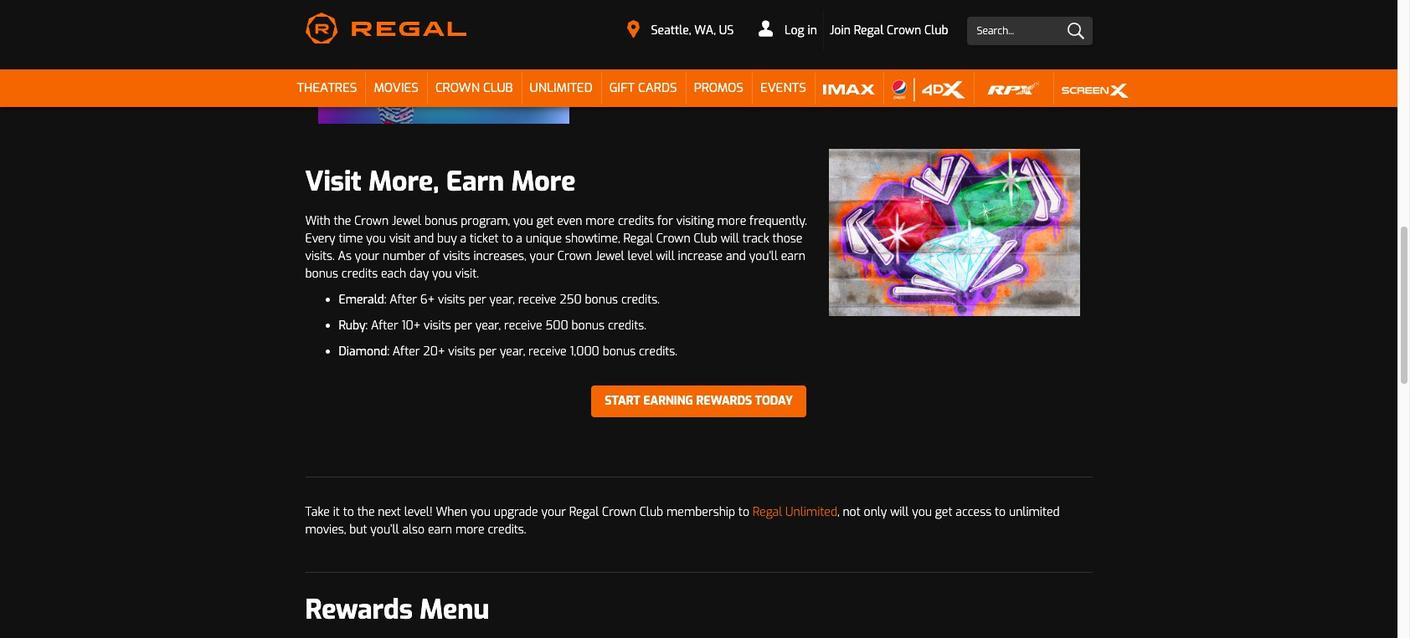 Task type: locate. For each thing, give the bounding box(es) containing it.
2 vertical spatial earn
[[428, 523, 452, 539]]

and left buy
[[414, 231, 434, 247]]

1 horizontal spatial a
[[516, 231, 522, 247]]

crown
[[887, 23, 921, 39], [435, 80, 480, 97], [354, 214, 389, 230], [656, 231, 690, 247], [557, 249, 592, 265], [602, 505, 636, 521]]

receive up 500
[[518, 293, 556, 308]]

1 vertical spatial enjoy
[[613, 30, 642, 46]]

regal unlimited link
[[753, 505, 837, 521]]

and down the 'track'
[[726, 249, 746, 265]]

0 horizontal spatial access
[[719, 13, 755, 29]]

after for 10+
[[371, 318, 398, 334]]

you
[[616, 66, 635, 82], [513, 214, 533, 230], [366, 231, 386, 247], [432, 267, 452, 282], [471, 505, 491, 521], [912, 505, 932, 521]]

2 off from the left
[[918, 30, 934, 46]]

earn
[[639, 66, 663, 82], [781, 249, 805, 265], [428, 523, 452, 539]]

year, up ruby : after 10+ visits per year, receive 500 bonus credits.
[[489, 293, 515, 308]]

start earning rewards today
[[605, 394, 793, 410]]

0 vertical spatial for
[[952, 48, 967, 64]]

0 horizontal spatial also
[[402, 523, 425, 539]]

exclusive
[[667, 13, 716, 29]]

with
[[305, 214, 331, 230]]

bonus right 1,000
[[603, 344, 636, 360]]

to up increases,
[[502, 231, 513, 247]]

will right level
[[656, 249, 675, 265]]

earn down when
[[428, 523, 452, 539]]

join
[[830, 23, 851, 39]]

credits
[[618, 214, 654, 230], [341, 267, 378, 282]]

1 vertical spatial receive
[[504, 318, 542, 334]]

20+
[[423, 344, 445, 360]]

1 horizontal spatial also
[[747, 66, 770, 82]]

1 vertical spatial year,
[[475, 318, 501, 334]]

membership
[[666, 505, 735, 521]]

per down visit.
[[468, 293, 486, 308]]

0 vertical spatial year,
[[489, 293, 515, 308]]

the inside members enjoy exclusive access to the best moviegoing deals we have to offer. on mondays, you'll enjoy 25% off of candy and on tuesdays you'll get 50% off of popcorn. every tuesday, attend
[[772, 13, 790, 29]]

0 horizontal spatial jewel
[[392, 214, 421, 230]]

increase
[[678, 249, 723, 265]]

2 vertical spatial :
[[387, 344, 389, 360]]

0 horizontal spatial will
[[656, 249, 675, 265]]

unique
[[526, 231, 562, 247]]

gift
[[609, 80, 635, 97]]

more up the 'track'
[[717, 214, 746, 230]]

: for diamond
[[387, 344, 389, 360]]

1 vertical spatial credits
[[341, 267, 378, 282]]

bonus for : after 6+ visits per year, receive 250 bonus credits.
[[585, 293, 618, 308]]

the inside with the crown jewel bonus program, you get even more credits for visiting more frequently. every time you visit and buy a ticket to a unique showtime, regal crown club will track those visits. as your number of visits increases, your crown jewel level will increase and you'll earn bonus credits each day you visit.
[[334, 214, 351, 230]]

year, down ruby : after 10+ visits per year, receive 500 bonus credits.
[[500, 344, 525, 360]]

screenx image
[[1062, 77, 1129, 102]]

diamond : after 20+ visits per year, receive 1,000 bonus credits.
[[339, 344, 681, 360]]

movies
[[374, 80, 419, 97]]

6+
[[420, 293, 435, 308]]

2 horizontal spatial :
[[387, 344, 389, 360]]

year, down 'emerald : after 6+ visits per year, receive 250 bonus credits.'
[[475, 318, 501, 334]]

a right buy
[[460, 231, 467, 247]]

after left 10+
[[371, 318, 398, 334]]

access
[[719, 13, 755, 29], [956, 505, 992, 521]]

regal up level
[[623, 231, 653, 247]]

your down 'unique' at the left top
[[530, 249, 554, 265]]

more up showtime,
[[586, 214, 615, 230]]

every inside with the crown jewel bonus program, you get even more credits for visiting more frequently. every time you visit and buy a ticket to a unique showtime, regal crown club will track those visits. as your number of visits increases, your crown jewel level will increase and you'll earn bonus credits each day you visit.
[[305, 231, 335, 247]]

enjoy
[[635, 13, 664, 29], [613, 30, 642, 46]]

while
[[582, 66, 612, 82]]

1 vertical spatial earn
[[781, 249, 805, 265]]

rewards
[[696, 394, 752, 410], [305, 593, 413, 628]]

your
[[355, 249, 379, 265], [530, 249, 554, 265], [541, 505, 566, 521]]

you left visit
[[366, 231, 386, 247]]

of down have
[[937, 30, 948, 46]]

0 vertical spatial receive
[[518, 293, 556, 308]]

1 horizontal spatial unlimited
[[785, 505, 837, 521]]

will right only
[[890, 505, 909, 521]]

visits for 20+
[[448, 344, 475, 360]]

1 horizontal spatial more
[[586, 214, 615, 230]]

each
[[381, 267, 406, 282]]

get inside with the crown jewel bonus program, you get even more credits for visiting more frequently. every time you visit and buy a ticket to a unique showtime, regal crown club will track those visits. as your number of visits increases, your crown jewel level will increase and you'll earn bonus credits each day you visit.
[[536, 214, 554, 230]]

0 horizontal spatial unlimited
[[530, 80, 593, 97]]

you right day
[[432, 267, 452, 282]]

2 vertical spatial will
[[890, 505, 909, 521]]

0 vertical spatial access
[[719, 13, 755, 29]]

earn inside to get tickets to any regular format movie for a discounted price. while you earn rewards, you'll also save money.
[[639, 66, 663, 82]]

popcorn.
[[951, 30, 998, 46]]

a left 'unique' at the left top
[[516, 231, 522, 247]]

showtime,
[[565, 231, 620, 247]]

2 vertical spatial receive
[[528, 344, 567, 360]]

0 vertical spatial the
[[772, 13, 790, 29]]

for down popcorn.
[[952, 48, 967, 64]]

a down popcorn.
[[971, 48, 977, 64]]

to left unlimited
[[995, 505, 1006, 521]]

the up time
[[334, 214, 351, 230]]

for left visiting
[[657, 214, 673, 230]]

will left the 'track'
[[721, 231, 739, 247]]

regal inside 'join regal crown club' link
[[854, 23, 884, 39]]

: left 20+
[[387, 344, 389, 360]]

every up 'visits.'
[[305, 231, 335, 247]]

0 horizontal spatial of
[[429, 249, 440, 265]]

receive for 500
[[504, 318, 542, 334]]

off down exclusive
[[674, 30, 690, 46]]

also down level!
[[402, 523, 425, 539]]

access left unlimited
[[956, 505, 992, 521]]

buy
[[437, 231, 457, 247]]

after for 20+
[[393, 344, 420, 360]]

0 horizontal spatial earn
[[428, 523, 452, 539]]

per
[[468, 293, 486, 308], [454, 318, 472, 334], [479, 344, 497, 360]]

earn right gift on the left
[[639, 66, 663, 82]]

you'll down moviegoing
[[836, 30, 865, 46]]

credits. for : after 6+ visits per year, receive 250 bonus credits.
[[621, 293, 660, 308]]

the up "on"
[[772, 13, 790, 29]]

regal right join
[[854, 23, 884, 39]]

0 vertical spatial and
[[742, 30, 762, 46]]

visits down buy
[[443, 249, 470, 265]]

to get tickets to any regular format movie for a discounted price. while you earn rewards, you'll also save money.
[[582, 48, 1071, 82]]

visits for 10+
[[424, 318, 451, 334]]

ticket
[[470, 231, 499, 247]]

day
[[410, 267, 429, 282]]

1 horizontal spatial off
[[918, 30, 934, 46]]

visits
[[443, 249, 470, 265], [438, 293, 465, 308], [424, 318, 451, 334], [448, 344, 475, 360]]

0 vertical spatial earn
[[639, 66, 663, 82]]

events link
[[752, 70, 815, 107]]

you'll down the 'track'
[[749, 249, 778, 265]]

the
[[772, 13, 790, 29], [334, 214, 351, 230], [357, 505, 375, 521]]

credits. down level
[[621, 293, 660, 308]]

start
[[605, 394, 640, 410]]

you'll inside to get tickets to any regular format movie for a discounted price. while you earn rewards, you'll also save money.
[[715, 66, 744, 82]]

rewards down the but
[[305, 593, 413, 628]]

will inside , not only will you get access to unlimited movies, but you'll also earn more credits.
[[890, 505, 909, 521]]

get right only
[[935, 505, 952, 521]]

of
[[693, 30, 704, 46], [937, 30, 948, 46], [429, 249, 440, 265]]

per for 6+
[[468, 293, 486, 308]]

get
[[868, 30, 885, 46], [737, 48, 754, 64], [536, 214, 554, 230], [935, 505, 952, 521]]

1 horizontal spatial will
[[721, 231, 739, 247]]

in
[[808, 23, 817, 39]]

receive for 1,000
[[528, 344, 567, 360]]

regal
[[854, 23, 884, 39], [623, 231, 653, 247], [569, 505, 599, 521], [753, 505, 782, 521]]

every
[[1001, 30, 1031, 46], [305, 231, 335, 247]]

per down ruby : after 10+ visits per year, receive 500 bonus credits.
[[479, 344, 497, 360]]

250
[[560, 293, 582, 308]]

1 vertical spatial access
[[956, 505, 992, 521]]

emerald
[[339, 293, 384, 308]]

visiting
[[676, 214, 714, 230]]

get down candy
[[737, 48, 754, 64]]

1 vertical spatial after
[[371, 318, 398, 334]]

0 vertical spatial credits
[[618, 214, 654, 230]]

credits down as
[[341, 267, 378, 282]]

earn down those
[[781, 249, 805, 265]]

when
[[436, 505, 467, 521]]

2 horizontal spatial earn
[[781, 249, 805, 265]]

1 vertical spatial rewards
[[305, 593, 413, 628]]

0 horizontal spatial more
[[455, 523, 485, 539]]

1 horizontal spatial of
[[693, 30, 704, 46]]

unlimited down attend
[[530, 80, 593, 97]]

more down when
[[455, 523, 485, 539]]

every inside members enjoy exclusive access to the best moviegoing deals we have to offer. on mondays, you'll enjoy 25% off of candy and on tuesdays you'll get 50% off of popcorn. every tuesday, attend
[[1001, 30, 1031, 46]]

seattle,
[[651, 23, 691, 39]]

you'll down candy
[[715, 66, 744, 82]]

: for ruby
[[365, 318, 368, 334]]

club inside with the crown jewel bonus program, you get even more credits for visiting more frequently. every time you visit and buy a ticket to a unique showtime, regal crown club will track those visits. as your number of visits increases, your crown jewel level will increase and you'll earn bonus credits each day you visit.
[[694, 231, 717, 247]]

it
[[333, 505, 340, 521]]

unlimited link
[[521, 70, 601, 107]]

club up "increase"
[[694, 231, 717, 247]]

best
[[793, 13, 816, 29]]

also inside , not only will you get access to unlimited movies, but you'll also earn more credits.
[[402, 523, 425, 539]]

you right while
[[616, 66, 635, 82]]

0 vertical spatial also
[[747, 66, 770, 82]]

1 horizontal spatial access
[[956, 505, 992, 521]]

1 vertical spatial the
[[334, 214, 351, 230]]

credits. right 500
[[608, 318, 646, 334]]

seattle, wa, us
[[651, 23, 734, 39]]

take
[[305, 505, 330, 521]]

of down buy
[[429, 249, 440, 265]]

club left the membership
[[639, 505, 663, 521]]

per down 'emerald : after 6+ visits per year, receive 250 bonus credits.'
[[454, 318, 472, 334]]

you up 'unique' at the left top
[[513, 214, 533, 230]]

get inside , not only will you get access to unlimited movies, but you'll also earn more credits.
[[935, 505, 952, 521]]

: down each
[[384, 293, 386, 308]]

2 horizontal spatial a
[[971, 48, 977, 64]]

more inside , not only will you get access to unlimited movies, but you'll also earn more credits.
[[455, 523, 485, 539]]

1 vertical spatial :
[[365, 318, 368, 334]]

after down 10+
[[393, 344, 420, 360]]

0 vertical spatial rewards
[[696, 394, 752, 410]]

to inside with the crown jewel bonus program, you get even more credits for visiting more frequently. every time you visit and buy a ticket to a unique showtime, regal crown club will track those visits. as your number of visits increases, your crown jewel level will increase and you'll earn bonus credits each day you visit.
[[502, 231, 513, 247]]

1 horizontal spatial the
[[357, 505, 375, 521]]

,
[[837, 505, 839, 521]]

off
[[674, 30, 690, 46], [918, 30, 934, 46]]

jewel up visit
[[392, 214, 421, 230]]

1 horizontal spatial credits
[[618, 214, 654, 230]]

0 vertical spatial :
[[384, 293, 386, 308]]

deals
[[885, 13, 914, 29]]

, not only will you get access to unlimited movies, but you'll also earn more credits.
[[305, 505, 1060, 539]]

0 vertical spatial per
[[468, 293, 486, 308]]

0 horizontal spatial the
[[334, 214, 351, 230]]

1 horizontal spatial :
[[384, 293, 386, 308]]

also
[[747, 66, 770, 82], [402, 523, 425, 539]]

1 vertical spatial every
[[305, 231, 335, 247]]

cards
[[638, 80, 677, 97]]

0 horizontal spatial rewards
[[305, 593, 413, 628]]

to down candy
[[723, 48, 734, 64]]

get up format
[[868, 30, 885, 46]]

credits up level
[[618, 214, 654, 230]]

year, for 1,000
[[500, 344, 525, 360]]

0 horizontal spatial for
[[657, 214, 673, 230]]

0 vertical spatial every
[[1001, 30, 1031, 46]]

2 horizontal spatial the
[[772, 13, 790, 29]]

0 horizontal spatial :
[[365, 318, 368, 334]]

1 vertical spatial per
[[454, 318, 472, 334]]

2 horizontal spatial more
[[717, 214, 746, 230]]

year, for 250
[[489, 293, 515, 308]]

0 horizontal spatial every
[[305, 231, 335, 247]]

earn inside , not only will you get access to unlimited movies, but you'll also earn more credits.
[[428, 523, 452, 539]]

wa,
[[694, 23, 716, 39]]

you'll down next
[[370, 523, 399, 539]]

enjoy up 25%
[[635, 13, 664, 29]]

rewards left today
[[696, 394, 752, 410]]

0 vertical spatial unlimited
[[530, 80, 593, 97]]

1 vertical spatial for
[[657, 214, 673, 230]]

credits. up earning
[[639, 344, 677, 360]]

visit
[[305, 164, 362, 200]]

you right when
[[471, 505, 491, 521]]

1 vertical spatial also
[[402, 523, 425, 539]]

unlimited
[[1009, 505, 1060, 521]]

bonus up 1,000
[[571, 318, 605, 334]]

0 horizontal spatial off
[[674, 30, 690, 46]]

a
[[971, 48, 977, 64], [460, 231, 467, 247], [516, 231, 522, 247]]

visits inside with the crown jewel bonus program, you get even more credits for visiting more frequently. every time you visit and buy a ticket to a unique showtime, regal crown club will track those visits. as your number of visits increases, your crown jewel level will increase and you'll earn bonus credits each day you visit.
[[443, 249, 470, 265]]

bonus right 250
[[585, 293, 618, 308]]

0 vertical spatial after
[[390, 293, 417, 308]]

regal image
[[305, 13, 466, 44]]

off down we
[[918, 30, 934, 46]]

bonus
[[424, 214, 458, 230], [305, 267, 338, 282], [585, 293, 618, 308], [571, 318, 605, 334], [603, 344, 636, 360]]

visits up 20+
[[424, 318, 451, 334]]

more,
[[368, 164, 439, 200]]

: up diamond
[[365, 318, 368, 334]]

receive for 250
[[518, 293, 556, 308]]

to right the membership
[[738, 505, 749, 521]]

movies link
[[365, 70, 427, 107]]

you right only
[[912, 505, 932, 521]]

emerald : after 6+ visits per year, receive 250 bonus credits.
[[339, 293, 660, 308]]

receive up diamond : after 20+ visits per year, receive 1,000 bonus credits.
[[504, 318, 542, 334]]

1 horizontal spatial every
[[1001, 30, 1031, 46]]

receive
[[518, 293, 556, 308], [504, 318, 542, 334], [528, 344, 567, 360]]

seattle, wa, us link
[[616, 16, 745, 44]]

you inside to get tickets to any regular format movie for a discounted price. while you earn rewards, you'll also save money.
[[616, 66, 635, 82]]

access up candy
[[719, 13, 755, 29]]

the up the but
[[357, 505, 375, 521]]

year, for 500
[[475, 318, 501, 334]]

2 vertical spatial and
[[726, 249, 746, 265]]

1 horizontal spatial earn
[[639, 66, 663, 82]]

regal inside with the crown jewel bonus program, you get even more credits for visiting more frequently. every time you visit and buy a ticket to a unique showtime, regal crown club will track those visits. as your number of visits increases, your crown jewel level will increase and you'll earn bonus credits each day you visit.
[[623, 231, 653, 247]]

visits right 20+
[[448, 344, 475, 360]]

1 horizontal spatial for
[[952, 48, 967, 64]]

every down on on the right of the page
[[1001, 30, 1031, 46]]

level
[[628, 249, 653, 265]]

0 horizontal spatial a
[[460, 231, 467, 247]]

any
[[810, 48, 829, 64]]

visits right 6+
[[438, 293, 465, 308]]

crown club
[[435, 80, 513, 97]]

on
[[1010, 13, 1025, 29]]

enjoy down members
[[613, 30, 642, 46]]

unlimited left not
[[785, 505, 837, 521]]

2 vertical spatial year,
[[500, 344, 525, 360]]

bonus up buy
[[424, 214, 458, 230]]

of down exclusive
[[693, 30, 704, 46]]

visits for 6+
[[438, 293, 465, 308]]

1 horizontal spatial jewel
[[595, 249, 624, 265]]

you'll
[[582, 30, 610, 46], [836, 30, 865, 46], [715, 66, 744, 82], [749, 249, 778, 265], [370, 523, 399, 539]]

after left 6+
[[390, 293, 417, 308]]

for inside with the crown jewel bonus program, you get even more credits for visiting more frequently. every time you visit and buy a ticket to a unique showtime, regal crown club will track those visits. as your number of visits increases, your crown jewel level will increase and you'll earn bonus credits each day you visit.
[[657, 214, 673, 230]]

2 vertical spatial per
[[479, 344, 497, 360]]

get inside to get tickets to any regular format movie for a discounted price. while you earn rewards, you'll also save money.
[[737, 48, 754, 64]]

not
[[843, 505, 861, 521]]

mondays,
[[1028, 13, 1079, 29]]

and left "on"
[[742, 30, 762, 46]]

credits. down upgrade
[[488, 523, 526, 539]]

receive down 500
[[528, 344, 567, 360]]

2 vertical spatial after
[[393, 344, 420, 360]]

1 vertical spatial unlimited
[[785, 505, 837, 521]]

2 horizontal spatial will
[[890, 505, 909, 521]]

start earning rewards today link
[[591, 386, 806, 418]]



Task type: describe. For each thing, give the bounding box(es) containing it.
gift cards link
[[601, 70, 685, 107]]

on
[[765, 30, 779, 46]]

map marker icon image
[[627, 20, 639, 39]]

have
[[935, 13, 961, 29]]

number
[[383, 249, 426, 265]]

regular
[[832, 48, 872, 64]]

rpx - regal premium experience image
[[982, 77, 1045, 102]]

to left the any
[[795, 48, 806, 64]]

access inside members enjoy exclusive access to the best moviegoing deals we have to offer. on mondays, you'll enjoy 25% off of candy and on tuesdays you'll get 50% off of popcorn. every tuesday, attend
[[719, 13, 755, 29]]

your right as
[[355, 249, 379, 265]]

per for 20+
[[479, 344, 497, 360]]

we
[[917, 13, 932, 29]]

promos link
[[685, 70, 752, 107]]

diamond
[[339, 344, 387, 360]]

format
[[875, 48, 912, 64]]

regal right the membership
[[753, 505, 782, 521]]

to right the it
[[343, 505, 354, 521]]

also inside to get tickets to any regular format movie for a discounted price. while you earn rewards, you'll also save money.
[[747, 66, 770, 82]]

2 vertical spatial the
[[357, 505, 375, 521]]

bonus for : after 10+ visits per year, receive 500 bonus credits.
[[571, 318, 605, 334]]

save
[[773, 66, 797, 82]]

movies,
[[305, 523, 346, 539]]

theatres link
[[288, 70, 365, 107]]

access inside , not only will you get access to unlimited movies, but you'll also earn more credits.
[[956, 505, 992, 521]]

pepsi 4dx logo image
[[892, 77, 965, 102]]

10+
[[401, 318, 421, 334]]

upgrade
[[494, 505, 538, 521]]

to inside , not only will you get access to unlimited movies, but you'll also earn more credits.
[[995, 505, 1006, 521]]

ruby
[[339, 318, 365, 334]]

members enjoy exclusive access to the best moviegoing deals we have to offer. on mondays, you'll enjoy 25% off of candy and on tuesdays you'll get 50% off of popcorn. every tuesday, attend
[[582, 13, 1081, 64]]

frequently.
[[749, 214, 807, 230]]

gift cards
[[609, 80, 677, 97]]

credits. for : after 20+ visits per year, receive 1,000 bonus credits.
[[639, 344, 677, 360]]

us
[[719, 23, 734, 39]]

: for emerald
[[384, 293, 386, 308]]

menu
[[420, 593, 489, 628]]

to up popcorn.
[[964, 13, 975, 29]]

movie
[[916, 48, 948, 64]]

rewards menu
[[305, 593, 489, 628]]

track
[[742, 231, 769, 247]]

user icon image
[[759, 20, 773, 37]]

tickets
[[757, 48, 792, 64]]

you'll inside with the crown jewel bonus program, you get even more credits for visiting more frequently. every time you visit and buy a ticket to a unique showtime, regal crown club will track those visits. as your number of visits increases, your crown jewel level will increase and you'll earn bonus credits each day you visit.
[[749, 249, 778, 265]]

but
[[349, 523, 367, 539]]

moviegoing
[[819, 13, 882, 29]]

more
[[511, 164, 576, 200]]

club up movie
[[924, 23, 948, 39]]

0 vertical spatial will
[[721, 231, 739, 247]]

1,000
[[570, 344, 599, 360]]

join regal crown club link
[[824, 10, 954, 51]]

log
[[785, 23, 804, 39]]

tuesdays
[[782, 30, 833, 46]]

today
[[755, 394, 793, 410]]

take it to the next level! when you upgrade your regal crown club membership to regal unlimited
[[305, 505, 837, 521]]

earn inside with the crown jewel bonus program, you get even more credits for visiting more frequently. every time you visit and buy a ticket to a unique showtime, regal crown club will track those visits. as your number of visits increases, your crown jewel level will increase and you'll earn bonus credits each day you visit.
[[781, 249, 805, 265]]

25%
[[645, 30, 671, 46]]

a inside to get tickets to any regular format movie for a discounted price. while you earn rewards, you'll also save money.
[[971, 48, 977, 64]]

1 vertical spatial will
[[656, 249, 675, 265]]

visit.
[[455, 267, 479, 282]]

your right upgrade
[[541, 505, 566, 521]]

you'll inside , not only will you get access to unlimited movies, but you'll also earn more credits.
[[370, 523, 399, 539]]

log in
[[781, 23, 817, 39]]

as
[[338, 249, 352, 265]]

offer.
[[978, 13, 1007, 29]]

discounted
[[980, 48, 1039, 64]]

0 vertical spatial enjoy
[[635, 13, 664, 29]]

500
[[545, 318, 568, 334]]

0 vertical spatial jewel
[[392, 214, 421, 230]]

increases,
[[473, 249, 526, 265]]

time
[[339, 231, 363, 247]]

Search... text field
[[967, 17, 1092, 45]]

1 horizontal spatial rewards
[[696, 394, 752, 410]]

members
[[582, 13, 632, 29]]

credits. for : after 10+ visits per year, receive 500 bonus credits.
[[608, 318, 646, 334]]

ruby : after 10+ visits per year, receive 500 bonus credits.
[[339, 318, 646, 334]]

2 horizontal spatial of
[[937, 30, 948, 46]]

candy
[[707, 30, 739, 46]]

visit
[[389, 231, 411, 247]]

imax image
[[823, 77, 875, 102]]

attend
[[582, 48, 616, 64]]

visits.
[[305, 249, 335, 265]]

credits. inside , not only will you get access to unlimited movies, but you'll also earn more credits.
[[488, 523, 526, 539]]

earning
[[643, 394, 693, 410]]

club left unlimited link
[[483, 80, 513, 97]]

money.
[[801, 66, 839, 82]]

per for 10+
[[454, 318, 472, 334]]

tuesday,
[[1034, 30, 1081, 46]]

those
[[772, 231, 802, 247]]

bonus down 'visits.'
[[305, 267, 338, 282]]

program,
[[461, 214, 510, 230]]

for inside to get tickets to any regular format movie for a discounted price. while you earn rewards, you'll also save money.
[[952, 48, 967, 64]]

rewards,
[[666, 66, 712, 82]]

1 vertical spatial jewel
[[595, 249, 624, 265]]

you inside , not only will you get access to unlimited movies, but you'll also earn more credits.
[[912, 505, 932, 521]]

0 horizontal spatial credits
[[341, 267, 378, 282]]

1 off from the left
[[674, 30, 690, 46]]

get inside members enjoy exclusive access to the best moviegoing deals we have to offer. on mondays, you'll enjoy 25% off of candy and on tuesdays you'll get 50% off of popcorn. every tuesday, attend
[[868, 30, 885, 46]]

log in link
[[753, 10, 824, 51]]

only
[[864, 505, 887, 521]]

earn
[[446, 164, 504, 200]]

of inside with the crown jewel bonus program, you get even more credits for visiting more frequently. every time you visit and buy a ticket to a unique showtime, regal crown club will track those visits. as your number of visits increases, your crown jewel level will increase and you'll earn bonus credits each day you visit.
[[429, 249, 440, 265]]

with the crown jewel bonus program, you get even more credits for visiting more frequently. every time you visit and buy a ticket to a unique showtime, regal crown club will track those visits. as your number of visits increases, your crown jewel level will increase and you'll earn bonus credits each day you visit.
[[305, 214, 807, 282]]

promos
[[694, 80, 744, 97]]

bonus for : after 20+ visits per year, receive 1,000 bonus credits.
[[603, 344, 636, 360]]

next
[[378, 505, 401, 521]]

1 vertical spatial and
[[414, 231, 434, 247]]

after for 6+
[[390, 293, 417, 308]]

50%
[[888, 30, 915, 46]]

regal right upgrade
[[569, 505, 599, 521]]

you'll up attend
[[582, 30, 610, 46]]

and inside members enjoy exclusive access to the best moviegoing deals we have to offer. on mondays, you'll enjoy 25% off of candy and on tuesdays you'll get 50% off of popcorn. every tuesday, attend
[[742, 30, 762, 46]]

even
[[557, 214, 582, 230]]

to up "on"
[[758, 13, 769, 29]]

crown club link
[[427, 70, 521, 107]]



Task type: vqa. For each thing, say whether or not it's contained in the screenshot.
Arturo
no



